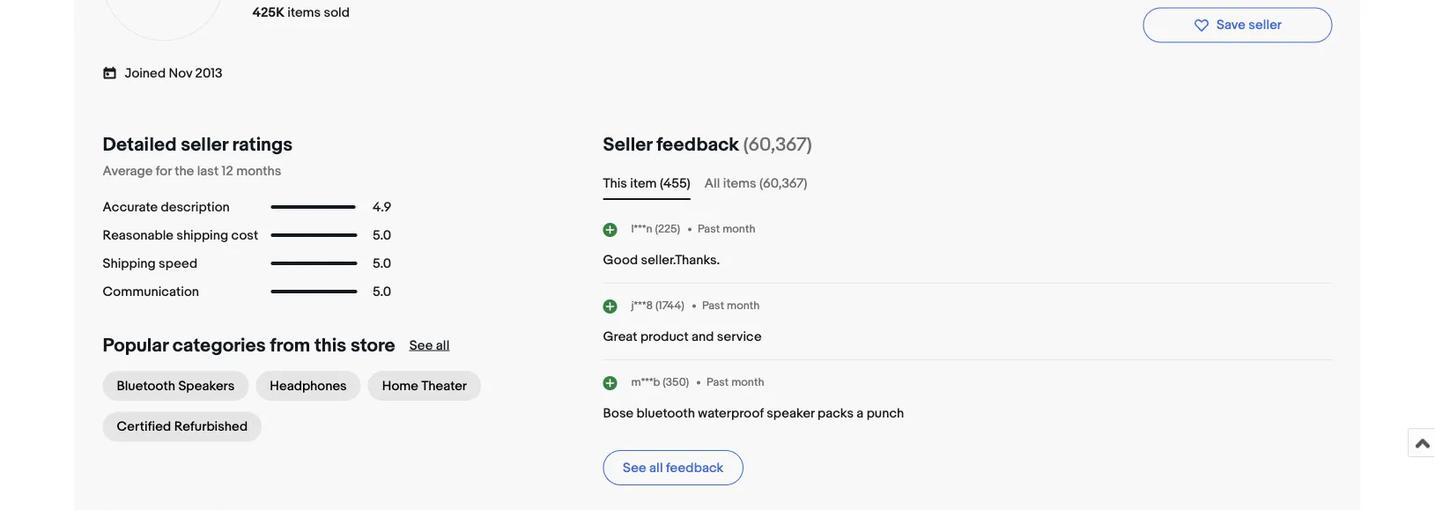 Task type: locate. For each thing, give the bounding box(es) containing it.
(60,367) inside "tab list"
[[760, 176, 808, 192]]

home theater
[[382, 379, 467, 394]]

all
[[436, 338, 450, 354], [650, 461, 663, 476]]

tab list
[[603, 174, 1333, 193]]

detailed
[[103, 134, 177, 156]]

1 vertical spatial past
[[702, 299, 725, 313]]

items inside "tab list"
[[723, 176, 757, 192]]

past for seller.thanks.
[[698, 223, 720, 236]]

bluetooth
[[117, 379, 175, 394]]

seller
[[603, 134, 653, 156]]

past up "waterproof"
[[707, 376, 729, 390]]

months
[[236, 164, 281, 179]]

1 vertical spatial see
[[623, 461, 647, 476]]

2013
[[195, 66, 223, 82]]

seller inside button
[[1249, 18, 1282, 33]]

punch
[[867, 406, 904, 422]]

items left sold
[[288, 5, 321, 21]]

items for 425k
[[288, 5, 321, 21]]

0 vertical spatial past
[[698, 223, 720, 236]]

1 vertical spatial (60,367)
[[760, 176, 808, 192]]

(60,367) up all items (60,367)
[[744, 134, 812, 156]]

(60,367)
[[744, 134, 812, 156], [760, 176, 808, 192]]

all up theater in the bottom of the page
[[436, 338, 450, 354]]

0 vertical spatial 5.0
[[373, 228, 392, 244]]

and
[[692, 329, 714, 345]]

past right (225)
[[698, 223, 720, 236]]

past month down all
[[698, 223, 756, 236]]

feedback down bluetooth
[[666, 461, 724, 476]]

seller.thanks.
[[641, 253, 720, 268]]

all down bluetooth
[[650, 461, 663, 476]]

detailed seller ratings
[[103, 134, 293, 156]]

past month up "waterproof"
[[707, 376, 765, 390]]

see
[[410, 338, 433, 354], [623, 461, 647, 476]]

2 vertical spatial past
[[707, 376, 729, 390]]

see down bose
[[623, 461, 647, 476]]

m***b (350)
[[631, 376, 689, 390]]

(60,367) right all
[[760, 176, 808, 192]]

description
[[161, 200, 230, 216]]

j***8 (1744)
[[631, 299, 685, 313]]

save
[[1217, 18, 1246, 33]]

service
[[717, 329, 762, 345]]

shipping
[[103, 256, 156, 272]]

all
[[705, 176, 720, 192]]

0 vertical spatial feedback
[[657, 134, 740, 156]]

seller right save
[[1249, 18, 1282, 33]]

0 vertical spatial seller
[[1249, 18, 1282, 33]]

past month
[[698, 223, 756, 236], [702, 299, 760, 313], [707, 376, 765, 390]]

past up the and
[[702, 299, 725, 313]]

good seller.thanks.
[[603, 253, 720, 268]]

all items (60,367)
[[705, 176, 808, 192]]

0 vertical spatial past month
[[698, 223, 756, 236]]

1 horizontal spatial all
[[650, 461, 663, 476]]

0 vertical spatial (60,367)
[[744, 134, 812, 156]]

0 vertical spatial see
[[410, 338, 433, 354]]

month for bluetooth
[[732, 376, 765, 390]]

reasonable
[[103, 228, 174, 244]]

seller for detailed
[[181, 134, 228, 156]]

1 vertical spatial past month
[[702, 299, 760, 313]]

headphones link
[[256, 372, 361, 401]]

item
[[630, 176, 657, 192]]

items right all
[[723, 176, 757, 192]]

0 horizontal spatial all
[[436, 338, 450, 354]]

bluetooth
[[637, 406, 695, 422]]

0 horizontal spatial items
[[288, 5, 321, 21]]

month for product
[[727, 299, 760, 313]]

joined nov 2013
[[125, 66, 223, 82]]

seller
[[1249, 18, 1282, 33], [181, 134, 228, 156]]

average for the last 12 months
[[103, 164, 281, 179]]

save seller button
[[1143, 8, 1333, 43]]

past
[[698, 223, 720, 236], [702, 299, 725, 313], [707, 376, 729, 390]]

feedback up all
[[657, 134, 740, 156]]

past month for product
[[702, 299, 760, 313]]

see up "home theater"
[[410, 338, 433, 354]]

0 vertical spatial month
[[723, 223, 756, 236]]

categories
[[173, 335, 266, 357]]

this
[[603, 176, 627, 192]]

all inside see all feedback link
[[650, 461, 663, 476]]

items
[[288, 5, 321, 21], [723, 176, 757, 192]]

seller up last
[[181, 134, 228, 156]]

month up bose bluetooth waterproof speaker packs a punch
[[732, 376, 765, 390]]

see for see all
[[410, 338, 433, 354]]

accurate
[[103, 200, 158, 216]]

2 vertical spatial month
[[732, 376, 765, 390]]

0 vertical spatial all
[[436, 338, 450, 354]]

great
[[603, 329, 638, 345]]

past month for seller.thanks.
[[698, 223, 756, 236]]

1 horizontal spatial see
[[623, 461, 647, 476]]

2 vertical spatial past month
[[707, 376, 765, 390]]

joined
[[125, 66, 166, 82]]

theater
[[422, 379, 467, 394]]

bose bluetooth waterproof speaker packs a punch
[[603, 406, 904, 422]]

good
[[603, 253, 638, 268]]

1 vertical spatial items
[[723, 176, 757, 192]]

1 vertical spatial all
[[650, 461, 663, 476]]

1 5.0 from the top
[[373, 228, 392, 244]]

0 horizontal spatial seller
[[181, 134, 228, 156]]

month for seller.thanks.
[[723, 223, 756, 236]]

1 horizontal spatial seller
[[1249, 18, 1282, 33]]

the
[[175, 164, 194, 179]]

month down all items (60,367)
[[723, 223, 756, 236]]

1 vertical spatial month
[[727, 299, 760, 313]]

nov
[[169, 66, 192, 82]]

past for bluetooth
[[707, 376, 729, 390]]

from
[[270, 335, 310, 357]]

certified refurbished
[[117, 420, 248, 435]]

home
[[382, 379, 419, 394]]

feedback
[[657, 134, 740, 156], [666, 461, 724, 476]]

0 horizontal spatial see
[[410, 338, 433, 354]]

5.0
[[373, 228, 392, 244], [373, 256, 392, 272], [373, 284, 392, 300]]

0 vertical spatial items
[[288, 5, 321, 21]]

1 vertical spatial seller
[[181, 134, 228, 156]]

month up service
[[727, 299, 760, 313]]

1 vertical spatial 5.0
[[373, 256, 392, 272]]

average
[[103, 164, 153, 179]]

month
[[723, 223, 756, 236], [727, 299, 760, 313], [732, 376, 765, 390]]

2 vertical spatial 5.0
[[373, 284, 392, 300]]

2 5.0 from the top
[[373, 256, 392, 272]]

1 horizontal spatial items
[[723, 176, 757, 192]]

bose
[[603, 406, 634, 422]]

all for see all
[[436, 338, 450, 354]]

past month up service
[[702, 299, 760, 313]]

1 vertical spatial feedback
[[666, 461, 724, 476]]

speakers
[[178, 379, 235, 394]]



Task type: vqa. For each thing, say whether or not it's contained in the screenshot.


Task type: describe. For each thing, give the bounding box(es) containing it.
5.0 for speed
[[373, 256, 392, 272]]

3 5.0 from the top
[[373, 284, 392, 300]]

past month for bluetooth
[[707, 376, 765, 390]]

425k items sold
[[252, 5, 350, 21]]

m***b
[[631, 376, 660, 390]]

see all
[[410, 338, 450, 354]]

store
[[351, 335, 395, 357]]

product
[[641, 329, 689, 345]]

certified
[[117, 420, 171, 435]]

past for product
[[702, 299, 725, 313]]

bluetooth speakers
[[117, 379, 235, 394]]

seller for save
[[1249, 18, 1282, 33]]

see for see all feedback
[[623, 461, 647, 476]]

12
[[222, 164, 233, 179]]

see all link
[[410, 338, 450, 354]]

425k
[[252, 5, 285, 21]]

for
[[156, 164, 172, 179]]

save seller
[[1217, 18, 1282, 33]]

communication
[[103, 284, 199, 300]]

(60,367) for all items (60,367)
[[760, 176, 808, 192]]

5.0 for shipping
[[373, 228, 392, 244]]

certified refurbished link
[[103, 413, 262, 442]]

l***n
[[631, 223, 653, 236]]

(350)
[[663, 376, 689, 390]]

last
[[197, 164, 219, 179]]

(1744)
[[656, 299, 685, 313]]

accurate description
[[103, 200, 230, 216]]

tab list containing this item (455)
[[603, 174, 1333, 193]]

see all feedback
[[623, 461, 724, 476]]

l***n (225)
[[631, 223, 680, 236]]

refurbished
[[174, 420, 248, 435]]

j***8
[[631, 299, 653, 313]]

headphones
[[270, 379, 347, 394]]

home theater link
[[368, 372, 481, 401]]

speed
[[159, 256, 198, 272]]

seller feedback (60,367)
[[603, 134, 812, 156]]

(455)
[[660, 176, 691, 192]]

see all feedback link
[[603, 451, 744, 486]]

(60,367) for seller feedback (60,367)
[[744, 134, 812, 156]]

great product and service
[[603, 329, 762, 345]]

popular categories from this store
[[103, 335, 395, 357]]

reasonable shipping cost
[[103, 228, 258, 244]]

bluetooth speakers link
[[103, 372, 249, 401]]

this
[[315, 335, 346, 357]]

shipping
[[177, 228, 228, 244]]

items for all
[[723, 176, 757, 192]]

waterproof
[[698, 406, 764, 422]]

sold
[[324, 5, 350, 21]]

all for see all feedback
[[650, 461, 663, 476]]

speaker
[[767, 406, 815, 422]]

popular
[[103, 335, 168, 357]]

4.9
[[373, 200, 392, 216]]

cost
[[231, 228, 258, 244]]

text__icon wrapper image
[[103, 65, 125, 81]]

ratings
[[232, 134, 293, 156]]

shipping speed
[[103, 256, 198, 272]]

(225)
[[655, 223, 680, 236]]

this item (455)
[[603, 176, 691, 192]]

packs
[[818, 406, 854, 422]]

a
[[857, 406, 864, 422]]



